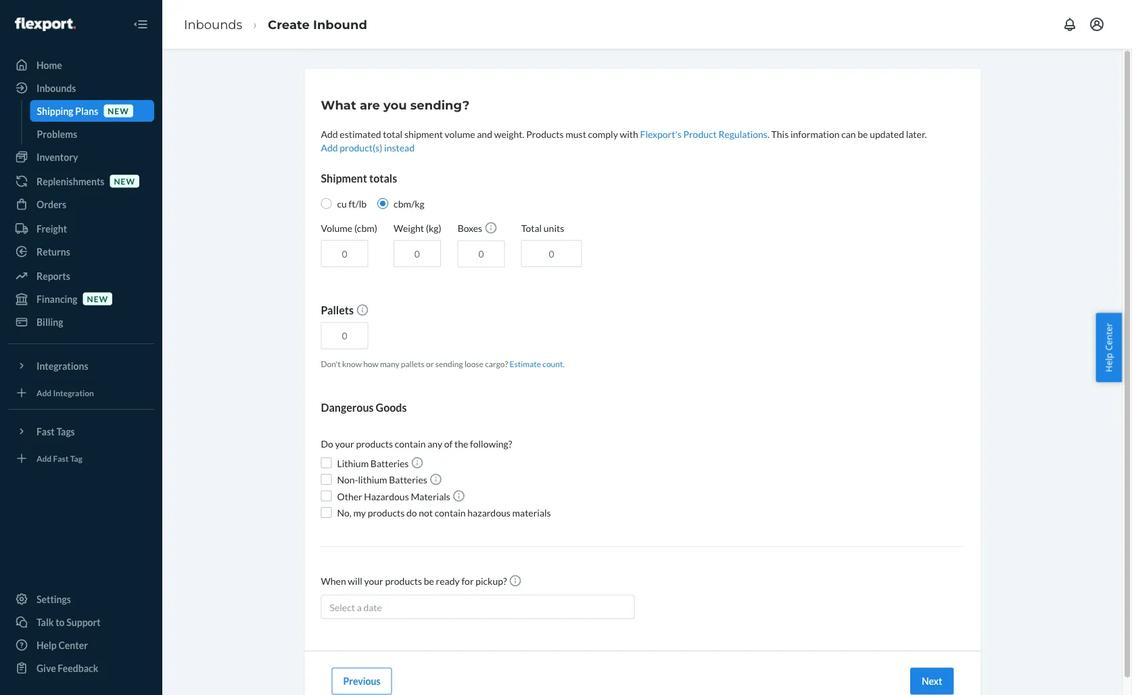 Task type: vqa. For each thing, say whether or not it's contained in the screenshot.
All's the returns
no



Task type: locate. For each thing, give the bounding box(es) containing it.
0 text field
[[321, 240, 368, 267], [458, 240, 505, 267]]

1 vertical spatial products
[[368, 507, 405, 518]]

breadcrumbs navigation
[[173, 5, 378, 44]]

0 vertical spatial products
[[356, 438, 393, 450]]

0 text field
[[394, 240, 441, 267], [521, 240, 582, 267], [321, 322, 368, 349]]

1 vertical spatial inbounds link
[[8, 77, 154, 99]]

. right estimate
[[563, 359, 565, 369]]

1 vertical spatial help
[[37, 640, 57, 651]]

total
[[521, 222, 542, 234]]

units
[[544, 222, 564, 234]]

be
[[858, 128, 868, 140], [424, 576, 434, 587]]

1 vertical spatial contain
[[435, 507, 466, 518]]

0 horizontal spatial help
[[37, 640, 57, 651]]

0 text field for weight (kg)
[[394, 240, 441, 267]]

previous
[[343, 676, 381, 687]]

estimate
[[510, 359, 541, 369]]

add inside add integration link
[[37, 388, 52, 398]]

1 horizontal spatial help
[[1103, 353, 1115, 372]]

add down fast tags
[[37, 454, 52, 463]]

freight link
[[8, 218, 154, 239]]

product
[[684, 128, 717, 140]]

returns link
[[8, 241, 154, 262]]

1 horizontal spatial contain
[[435, 507, 466, 518]]

1 horizontal spatial .
[[768, 128, 770, 140]]

add integration link
[[8, 382, 154, 404]]

be left ready
[[424, 576, 434, 587]]

products for contain
[[356, 438, 393, 450]]

instead
[[384, 142, 415, 153]]

inventory link
[[8, 146, 154, 168]]

0 text field down pallets
[[321, 322, 368, 349]]

add fast tag
[[37, 454, 82, 463]]

batteries up the other hazardous materials
[[389, 474, 427, 486]]

0 text field down weight (kg)
[[394, 240, 441, 267]]

are
[[360, 97, 380, 112]]

new for shipping plans
[[108, 106, 129, 116]]

0 vertical spatial inbounds link
[[184, 17, 242, 32]]

help center button
[[1096, 313, 1122, 382]]

materials
[[411, 491, 451, 502]]

help center inside help center link
[[37, 640, 88, 651]]

talk to support button
[[8, 612, 154, 633]]

this
[[772, 128, 789, 140]]

what are you sending?
[[321, 97, 470, 112]]

1 horizontal spatial inbounds
[[184, 17, 242, 32]]

add for add integration
[[37, 388, 52, 398]]

billing
[[37, 316, 63, 328]]

total
[[383, 128, 403, 140]]

(cbm)
[[354, 222, 377, 234]]

add down what
[[321, 128, 338, 140]]

None radio
[[321, 198, 332, 209]]

None radio
[[378, 198, 388, 209]]

no, my products do not contain hazardous materials
[[337, 507, 551, 518]]

0 horizontal spatial .
[[563, 359, 565, 369]]

date
[[364, 602, 382, 614]]

be right can
[[858, 128, 868, 140]]

1 vertical spatial your
[[364, 576, 383, 587]]

0 vertical spatial help
[[1103, 353, 1115, 372]]

products down hazardous
[[368, 507, 405, 518]]

1 horizontal spatial help center
[[1103, 323, 1115, 372]]

0 vertical spatial new
[[108, 106, 129, 116]]

0 vertical spatial .
[[768, 128, 770, 140]]

pallets
[[321, 303, 356, 317]]

fast left the tags
[[37, 426, 55, 437]]

your right the do
[[335, 438, 354, 450]]

0 vertical spatial be
[[858, 128, 868, 140]]

1 vertical spatial help center
[[37, 640, 88, 651]]

0 horizontal spatial help center
[[37, 640, 88, 651]]

open account menu image
[[1089, 16, 1105, 32]]

other
[[337, 491, 362, 502]]

your right will
[[364, 576, 383, 587]]

products left ready
[[385, 576, 422, 587]]

shipping
[[37, 105, 73, 117]]

close navigation image
[[133, 16, 149, 32]]

flexport's product regulations button
[[640, 127, 768, 141]]

0 vertical spatial inbounds
[[184, 17, 242, 32]]

no,
[[337, 507, 352, 518]]

inbounds inside "breadcrumbs" navigation
[[184, 17, 242, 32]]

0 horizontal spatial 0 text field
[[321, 322, 368, 349]]

batteries
[[371, 458, 409, 469], [389, 474, 427, 486]]

help center
[[1103, 323, 1115, 372], [37, 640, 88, 651]]

0 text field for total units
[[521, 240, 582, 267]]

reports
[[37, 270, 70, 282]]

help
[[1103, 353, 1115, 372], [37, 640, 57, 651]]

boxes
[[458, 222, 484, 234]]

to
[[56, 617, 65, 628]]

you
[[384, 97, 407, 112]]

many
[[380, 359, 400, 369]]

do
[[407, 507, 417, 518]]

lithium batteries
[[337, 458, 411, 469]]

0 vertical spatial help center
[[1103, 323, 1115, 372]]

1 horizontal spatial center
[[1103, 323, 1115, 351]]

products up lithium batteries
[[356, 438, 393, 450]]

settings
[[37, 594, 71, 605]]

non-lithium batteries
[[337, 474, 429, 486]]

fast left tag
[[53, 454, 69, 463]]

a
[[357, 602, 362, 614]]

how
[[363, 359, 379, 369]]

open notifications image
[[1062, 16, 1078, 32]]

weight (kg)
[[394, 222, 442, 234]]

volume
[[321, 222, 353, 234]]

must
[[566, 128, 586, 140]]

products
[[356, 438, 393, 450], [368, 507, 405, 518], [385, 576, 422, 587]]

or
[[426, 359, 434, 369]]

problems
[[37, 128, 77, 140]]

. left this
[[768, 128, 770, 140]]

be inside add estimated total shipment volume and weight. products must comply with flexport's product regulations . this information can be updated later. add product(s) instead
[[858, 128, 868, 140]]

1 vertical spatial new
[[114, 176, 135, 186]]

help center inside help center button
[[1103, 323, 1115, 372]]

1 vertical spatial inbounds
[[37, 82, 76, 94]]

products for do
[[368, 507, 405, 518]]

lithium
[[358, 474, 387, 486]]

0 vertical spatial contain
[[395, 438, 426, 450]]

do your products contain any of the following?
[[321, 438, 512, 450]]

0 text field down units
[[521, 240, 582, 267]]

0 vertical spatial your
[[335, 438, 354, 450]]

inbound
[[313, 17, 367, 32]]

1 horizontal spatial be
[[858, 128, 868, 140]]

1 vertical spatial fast
[[53, 454, 69, 463]]

None checkbox
[[321, 474, 332, 485], [321, 507, 332, 518], [321, 474, 332, 485], [321, 507, 332, 518]]

shipment totals
[[321, 172, 397, 185]]

add left integration
[[37, 388, 52, 398]]

cu ft/lb
[[337, 198, 367, 209]]

0 text field for pallets
[[321, 322, 368, 349]]

2 vertical spatial new
[[87, 294, 108, 304]]

add inside add fast tag link
[[37, 454, 52, 463]]

weight
[[394, 222, 424, 234]]

integration
[[53, 388, 94, 398]]

what
[[321, 97, 356, 112]]

flexport logo image
[[15, 18, 76, 31]]

don't
[[321, 359, 341, 369]]

2 horizontal spatial 0 text field
[[521, 240, 582, 267]]

non-
[[337, 474, 358, 486]]

with
[[620, 128, 639, 140]]

fast tags button
[[8, 421, 154, 442]]

1 vertical spatial be
[[424, 576, 434, 587]]

0 horizontal spatial 0 text field
[[321, 240, 368, 267]]

batteries up non-lithium batteries
[[371, 458, 409, 469]]

know
[[342, 359, 362, 369]]

my
[[354, 507, 366, 518]]

add left product(s)
[[321, 142, 338, 153]]

new up orders link on the left
[[114, 176, 135, 186]]

1 horizontal spatial 0 text field
[[394, 240, 441, 267]]

1 horizontal spatial 0 text field
[[458, 240, 505, 267]]

volume
[[445, 128, 475, 140]]

0 text field down volume (cbm)
[[321, 240, 368, 267]]

add estimated total shipment volume and weight. products must comply with flexport's product regulations . this information can be updated later. add product(s) instead
[[321, 128, 927, 153]]

0 vertical spatial center
[[1103, 323, 1115, 351]]

new down reports link
[[87, 294, 108, 304]]

None checkbox
[[321, 458, 332, 469], [321, 491, 332, 502], [321, 458, 332, 469], [321, 491, 332, 502]]

comply
[[588, 128, 618, 140]]

new right plans
[[108, 106, 129, 116]]

0 horizontal spatial inbounds link
[[8, 77, 154, 99]]

any
[[428, 438, 442, 450]]

contain left any
[[395, 438, 426, 450]]

fast inside fast tags dropdown button
[[37, 426, 55, 437]]

home link
[[8, 54, 154, 76]]

ready
[[436, 576, 460, 587]]

reports link
[[8, 265, 154, 287]]

create inbound link
[[268, 17, 367, 32]]

2 vertical spatial products
[[385, 576, 422, 587]]

the
[[455, 438, 468, 450]]

contain right the not
[[435, 507, 466, 518]]

create inbound
[[268, 17, 367, 32]]

1 0 text field from the left
[[321, 240, 368, 267]]

0 text field down boxes
[[458, 240, 505, 267]]

of
[[444, 438, 453, 450]]

0 vertical spatial fast
[[37, 426, 55, 437]]

new
[[108, 106, 129, 116], [114, 176, 135, 186], [87, 294, 108, 304]]

talk
[[37, 617, 54, 628]]

2 0 text field from the left
[[458, 240, 505, 267]]

1 vertical spatial center
[[59, 640, 88, 651]]

your
[[335, 438, 354, 450], [364, 576, 383, 587]]

0 horizontal spatial your
[[335, 438, 354, 450]]

1 horizontal spatial your
[[364, 576, 383, 587]]

will
[[348, 576, 363, 587]]



Task type: describe. For each thing, give the bounding box(es) containing it.
new for replenishments
[[114, 176, 135, 186]]

help inside button
[[1103, 353, 1115, 372]]

next button
[[911, 668, 954, 695]]

inventory
[[37, 151, 78, 163]]

cbm/kg
[[394, 198, 425, 209]]

next
[[922, 676, 943, 687]]

give feedback button
[[8, 658, 154, 679]]

1 vertical spatial .
[[563, 359, 565, 369]]

talk to support
[[37, 617, 101, 628]]

volume (cbm)
[[321, 222, 377, 234]]

count
[[543, 359, 563, 369]]

loose
[[465, 359, 484, 369]]

other hazardous materials
[[337, 491, 452, 502]]

billing link
[[8, 311, 154, 333]]

pallets
[[401, 359, 425, 369]]

add for add fast tag
[[37, 454, 52, 463]]

dangerous
[[321, 401, 374, 414]]

estimate count button
[[510, 358, 563, 370]]

don't know how many pallets or sending loose cargo? estimate count .
[[321, 359, 565, 369]]

following?
[[470, 438, 512, 450]]

shipping plans
[[37, 105, 98, 117]]

when
[[321, 576, 346, 587]]

information
[[791, 128, 840, 140]]

dangerous goods
[[321, 401, 407, 414]]

. inside add estimated total shipment volume and weight. products must comply with flexport's product regulations . this information can be updated later. add product(s) instead
[[768, 128, 770, 140]]

returns
[[37, 246, 70, 257]]

when will your products be ready for pickup?
[[321, 576, 509, 587]]

1 vertical spatial batteries
[[389, 474, 427, 486]]

0 text field for boxes
[[458, 240, 505, 267]]

give feedback
[[37, 663, 98, 674]]

fast inside add fast tag link
[[53, 454, 69, 463]]

0 horizontal spatial be
[[424, 576, 434, 587]]

products
[[526, 128, 564, 140]]

hazardous
[[364, 491, 409, 502]]

center inside button
[[1103, 323, 1115, 351]]

updated
[[870, 128, 904, 140]]

0 vertical spatial batteries
[[371, 458, 409, 469]]

1 horizontal spatial inbounds link
[[184, 17, 242, 32]]

totals
[[369, 172, 397, 185]]

weight.
[[494, 128, 525, 140]]

financing
[[37, 293, 78, 305]]

total units
[[521, 222, 564, 234]]

help center link
[[8, 635, 154, 656]]

flexport's
[[640, 128, 682, 140]]

ft/lb
[[349, 198, 367, 209]]

give
[[37, 663, 56, 674]]

fast tags
[[37, 426, 75, 437]]

plans
[[75, 105, 98, 117]]

select a date
[[330, 602, 382, 614]]

not
[[419, 507, 433, 518]]

0 horizontal spatial inbounds
[[37, 82, 76, 94]]

tags
[[56, 426, 75, 437]]

0 horizontal spatial contain
[[395, 438, 426, 450]]

settings link
[[8, 589, 154, 610]]

0 text field for volume (cbm)
[[321, 240, 368, 267]]

shipment
[[404, 128, 443, 140]]

home
[[37, 59, 62, 71]]

lithium
[[337, 458, 369, 469]]

add for add estimated total shipment volume and weight. products must comply with flexport's product regulations . this information can be updated later. add product(s) instead
[[321, 128, 338, 140]]

regulations
[[719, 128, 768, 140]]

0 horizontal spatial center
[[59, 640, 88, 651]]

materials
[[512, 507, 551, 518]]

integrations
[[37, 360, 88, 372]]

hazardous
[[468, 507, 511, 518]]

sending?
[[411, 97, 470, 112]]

pickup?
[[476, 576, 507, 587]]

freight
[[37, 223, 67, 234]]

cargo?
[[485, 359, 508, 369]]

can
[[842, 128, 856, 140]]

add integration
[[37, 388, 94, 398]]

new for financing
[[87, 294, 108, 304]]

integrations button
[[8, 355, 154, 377]]

support
[[66, 617, 101, 628]]

replenishments
[[37, 176, 104, 187]]

add product(s) instead button
[[321, 141, 415, 154]]

shipment
[[321, 172, 367, 185]]

sending
[[436, 359, 463, 369]]

cu
[[337, 198, 347, 209]]



